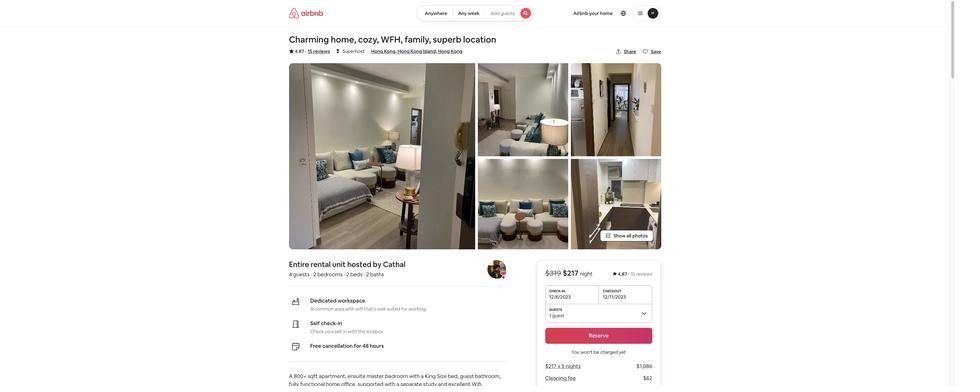 Task type: locate. For each thing, give the bounding box(es) containing it.
master
[[367, 373, 384, 380]]

reviews
[[313, 48, 330, 54], [637, 271, 653, 277]]

ensuite
[[348, 373, 366, 380]]

your
[[590, 10, 599, 16]]

in
[[338, 320, 342, 327], [343, 328, 347, 334]]

home down apartment, on the bottom of the page
[[326, 381, 340, 386]]

1 horizontal spatial $217
[[563, 268, 579, 278]]

0 vertical spatial for
[[401, 306, 408, 312]]

1 horizontal spatial 4.87 · 15 reviews
[[618, 271, 653, 277]]

kong down the family,
[[411, 48, 422, 54]]

home
[[600, 10, 613, 16], [326, 381, 340, 386]]

unit
[[332, 260, 346, 269]]

0 horizontal spatial home
[[326, 381, 340, 386]]

hong down the superb
[[438, 48, 450, 54]]

2 hong from the left
[[398, 48, 410, 54]]

the
[[358, 328, 366, 334]]

1 2 from the left
[[313, 271, 316, 278]]

hong right kong,
[[398, 48, 410, 54]]

show all photos
[[614, 233, 648, 239]]

a left king
[[421, 373, 424, 380]]

0 horizontal spatial $217
[[546, 363, 557, 370]]

0 horizontal spatial guest
[[460, 373, 474, 380]]

dedicated
[[310, 297, 337, 304]]

2 horizontal spatial 2
[[366, 271, 369, 278]]

$217 left x
[[546, 363, 557, 370]]

kong
[[411, 48, 422, 54], [451, 48, 463, 54]]

for inside "dedicated workspace a common area with wifi that's well-suited for working."
[[401, 306, 408, 312]]

4.87 · 15 reviews down charming
[[295, 48, 330, 54]]

2 left beds
[[346, 271, 349, 278]]

kong,
[[384, 48, 397, 54]]

and
[[438, 381, 447, 386]]

a left common
[[310, 306, 314, 312]]

guest up excellent
[[460, 373, 474, 380]]

a
[[310, 306, 314, 312], [289, 373, 293, 380]]

any week
[[458, 10, 480, 16]]

$217 x 5 nights
[[546, 363, 581, 370]]

0 horizontal spatial a
[[397, 381, 399, 386]]

fully
[[289, 381, 299, 386]]

for left 48 at the bottom of the page
[[354, 342, 361, 349]]

with
[[345, 306, 355, 312], [348, 328, 357, 334], [409, 373, 420, 380], [385, 381, 395, 386]]

bedroom
[[385, 373, 408, 380]]

hong left kong,
[[371, 48, 383, 54]]

home,
[[331, 34, 356, 45]]

0 horizontal spatial a
[[289, 373, 293, 380]]

1 vertical spatial a
[[289, 373, 293, 380]]

1 guest
[[550, 313, 565, 319]]

cathal is a superhost. learn more about cathal. image
[[488, 260, 506, 279], [488, 260, 506, 279]]

1 vertical spatial a
[[397, 381, 399, 386]]

1 horizontal spatial kong
[[451, 48, 463, 54]]

home inside profile element
[[600, 10, 613, 16]]

4.87 · 15 reviews up 12/11/2023
[[618, 271, 653, 277]]

1 hong from the left
[[371, 48, 383, 54]]

1 horizontal spatial reviews
[[637, 271, 653, 277]]

for right suited
[[401, 306, 408, 312]]

cleaning fee button
[[546, 375, 576, 382]]

1 horizontal spatial for
[[401, 306, 408, 312]]

in up yourself
[[338, 320, 342, 327]]

with down workspace
[[345, 306, 355, 312]]

with up separate
[[409, 373, 420, 380]]

any week button
[[453, 5, 485, 21]]

won't
[[581, 349, 593, 355]]

nights
[[566, 363, 581, 370]]

0 horizontal spatial hong
[[371, 48, 383, 54]]

yourself
[[325, 328, 342, 334]]

2 down rental on the bottom left of page
[[313, 271, 316, 278]]

0 vertical spatial a
[[310, 306, 314, 312]]

free cancellation for 48 hours
[[310, 342, 384, 349]]

0 vertical spatial reviews
[[313, 48, 330, 54]]

1 vertical spatial home
[[326, 381, 340, 386]]

1 vertical spatial 4.87
[[618, 271, 628, 277]]

1 vertical spatial guest
[[460, 373, 474, 380]]

2
[[313, 271, 316, 278], [346, 271, 349, 278], [366, 271, 369, 278]]

guests inside the 'entire rental unit hosted by cathal 4 guests · 2 bedrooms · 2 beds · 2 baths'
[[293, 271, 310, 278]]

1 guest button
[[546, 304, 653, 323]]

self check-in check yourself in with the lockbox.
[[310, 320, 385, 334]]

save button
[[641, 46, 664, 57]]

you won't be charged yet
[[572, 349, 626, 355]]

hong
[[371, 48, 383, 54], [398, 48, 410, 54], [438, 48, 450, 54]]

0 horizontal spatial reviews
[[313, 48, 330, 54]]

guests right add
[[501, 10, 515, 16]]

0 vertical spatial guest
[[553, 313, 565, 319]]

4.87 down charming
[[295, 48, 304, 54]]

1 vertical spatial 15
[[631, 271, 636, 277]]

1 vertical spatial in
[[343, 328, 347, 334]]

reserve button
[[546, 328, 653, 344]]

1 horizontal spatial 2
[[346, 271, 349, 278]]

None search field
[[417, 5, 534, 21]]

guests down entire
[[293, 271, 310, 278]]

working.
[[409, 306, 427, 312]]

with inside "dedicated workspace a common area with wifi that's well-suited for working."
[[345, 306, 355, 312]]

1 horizontal spatial a
[[310, 306, 314, 312]]

4.87 up 12/11/2023
[[618, 271, 628, 277]]

0 horizontal spatial 4.87 · 15 reviews
[[295, 48, 330, 54]]

add
[[491, 10, 500, 16]]

0 horizontal spatial 15
[[308, 48, 312, 54]]

guest
[[553, 313, 565, 319], [460, 373, 474, 380]]

guest right 1
[[553, 313, 565, 319]]

12/11/2023
[[603, 294, 626, 300]]

0 vertical spatial $217
[[563, 268, 579, 278]]

0 vertical spatial guests
[[501, 10, 515, 16]]

share
[[624, 49, 637, 55]]

hours
[[370, 342, 384, 349]]

0 horizontal spatial guests
[[293, 271, 310, 278]]

2 left baths on the left bottom of the page
[[366, 271, 369, 278]]

all
[[627, 233, 632, 239]]

home right the your
[[600, 10, 613, 16]]

wifi.
[[472, 381, 483, 386]]

guest inside popup button
[[553, 313, 565, 319]]

2 horizontal spatial hong
[[438, 48, 450, 54]]

1 horizontal spatial guests
[[501, 10, 515, 16]]

entire rental unit hosted by cathal 4 guests · 2 bedrooms · 2 beds · 2 baths
[[289, 260, 406, 278]]

a down bedroom
[[397, 381, 399, 386]]

share button
[[614, 46, 639, 57]]

0 vertical spatial 15
[[308, 48, 312, 54]]

$217
[[563, 268, 579, 278], [546, 363, 557, 370]]

1 vertical spatial guests
[[293, 271, 310, 278]]

0 vertical spatial a
[[421, 373, 424, 380]]

0 vertical spatial in
[[338, 320, 342, 327]]

1 vertical spatial for
[[354, 342, 361, 349]]

0 vertical spatial 4.87
[[295, 48, 304, 54]]

0 horizontal spatial kong
[[411, 48, 422, 54]]

with left the at bottom left
[[348, 328, 357, 334]]

you
[[572, 349, 580, 355]]

in right yourself
[[343, 328, 347, 334]]

0 horizontal spatial 2
[[313, 271, 316, 278]]

1 horizontal spatial hong
[[398, 48, 410, 54]]

3 hong from the left
[[438, 48, 450, 54]]

yet
[[619, 349, 626, 355]]

office,
[[341, 381, 357, 386]]

sitting room couch, 62-inch smart tv mounted on the wall directly across. image
[[478, 159, 568, 249]]

a inside the a 800+ sqft apartment, ensuite master bedroom with a king size bed, guest bathroom, fully functional home office, supported with a separate study and excellent wifi.
[[289, 373, 293, 380]]

1 horizontal spatial home
[[600, 10, 613, 16]]

$217 left night
[[563, 268, 579, 278]]

12/6/2023
[[550, 294, 571, 300]]

cozy,
[[358, 34, 379, 45]]

airbnb your home link
[[570, 6, 617, 20]]

kong down the superb
[[451, 48, 463, 54]]

1 horizontal spatial guest
[[553, 313, 565, 319]]

a 800+ sqft apartment, ensuite master bedroom with a king size bed, guest bathroom, fully functional home office, supported with a separate study and excellent wifi.
[[289, 373, 502, 386]]

󰀃
[[337, 48, 339, 54]]

a
[[421, 373, 424, 380], [397, 381, 399, 386]]

a up fully
[[289, 373, 293, 380]]

0 vertical spatial home
[[600, 10, 613, 16]]

hallway image
[[571, 63, 661, 156]]

common
[[315, 306, 334, 312]]



Task type: describe. For each thing, give the bounding box(es) containing it.
king
[[425, 373, 436, 380]]

15 reviews button
[[308, 48, 330, 55]]

double window sitting room, shoe closet to the left hand side of the picture for guests.. image
[[478, 63, 568, 156]]

anywhere
[[425, 10, 447, 16]]

supported
[[358, 381, 384, 386]]

add guests button
[[485, 5, 534, 21]]

$62
[[644, 375, 653, 382]]

suited
[[387, 306, 400, 312]]

sitting room entrance.

sitting room has a foldout dining table, with six chairs. image
[[289, 63, 475, 249]]

wfh,
[[381, 34, 403, 45]]

48
[[363, 342, 369, 349]]

wifi
[[356, 306, 363, 312]]

show all photos button
[[601, 230, 653, 241]]

sqft
[[308, 373, 318, 380]]

anywhere button
[[417, 5, 453, 21]]

0 vertical spatial 4.87 · 15 reviews
[[295, 48, 330, 54]]

airbnb
[[574, 10, 589, 16]]

airbnb your home
[[574, 10, 613, 16]]

with down bedroom
[[385, 381, 395, 386]]

home inside the a 800+ sqft apartment, ensuite master bedroom with a king size bed, guest bathroom, fully functional home office, supported with a separate study and excellent wifi.
[[326, 381, 340, 386]]

2 kong from the left
[[451, 48, 463, 54]]

location
[[463, 34, 496, 45]]

lockbox.
[[367, 328, 385, 334]]

island,
[[423, 48, 437, 54]]

bedrooms
[[317, 271, 343, 278]]

size
[[437, 373, 447, 380]]

fee
[[568, 375, 576, 382]]

a inside "dedicated workspace a common area with wifi that's well-suited for working."
[[310, 306, 314, 312]]

check
[[310, 328, 324, 334]]

2 2 from the left
[[346, 271, 349, 278]]

be
[[594, 349, 600, 355]]

guest inside the a 800+ sqft apartment, ensuite master bedroom with a king size bed, guest bathroom, fully functional home office, supported with a separate study and excellent wifi.
[[460, 373, 474, 380]]

with inside self check-in check yourself in with the lockbox.
[[348, 328, 357, 334]]

4
[[289, 271, 292, 278]]

none search field containing anywhere
[[417, 5, 534, 21]]

rental
[[311, 260, 331, 269]]

functional
[[300, 381, 325, 386]]

week
[[468, 10, 480, 16]]

0 horizontal spatial 4.87
[[295, 48, 304, 54]]

beds
[[350, 271, 363, 278]]

cleaning
[[546, 375, 567, 382]]

free
[[310, 342, 321, 349]]

charming home, cozy, wfh, family, superb location
[[289, 34, 496, 45]]

reserve
[[589, 332, 609, 339]]

1 vertical spatial $217
[[546, 363, 557, 370]]

night
[[580, 270, 593, 277]]

entire
[[289, 260, 309, 269]]

superhost
[[343, 48, 365, 54]]

bed,
[[448, 373, 459, 380]]

charming
[[289, 34, 329, 45]]

1 kong from the left
[[411, 48, 422, 54]]

guests inside button
[[501, 10, 515, 16]]

superb
[[433, 34, 462, 45]]

1 horizontal spatial 4.87
[[618, 271, 628, 277]]

1
[[550, 313, 552, 319]]

dedicated workspace a common area with wifi that's well-suited for working.
[[310, 297, 427, 312]]

that's
[[364, 306, 376, 312]]

any
[[458, 10, 467, 16]]

5
[[562, 363, 565, 370]]

$1,086
[[637, 363, 653, 370]]

workspace
[[338, 297, 365, 304]]

separate
[[401, 381, 422, 386]]

charged
[[601, 349, 618, 355]]

photos
[[633, 233, 648, 239]]

bathroom,
[[475, 373, 501, 380]]

1 vertical spatial 4.87 · 15 reviews
[[618, 271, 653, 277]]

kitchen

air fryer, blender, induction hob, kitchen utensils, clothes washing machine. image
[[571, 159, 661, 249]]

check-
[[321, 320, 338, 327]]

0 horizontal spatial in
[[338, 320, 342, 327]]

family,
[[405, 34, 431, 45]]

baths
[[370, 271, 384, 278]]

$319 $217 night
[[546, 268, 593, 278]]

· hong kong, hong kong island, hong kong
[[367, 48, 463, 55]]

well-
[[377, 306, 387, 312]]

1 horizontal spatial a
[[421, 373, 424, 380]]

add guests
[[491, 10, 515, 16]]

hosted
[[347, 260, 372, 269]]

study
[[423, 381, 437, 386]]

3 2 from the left
[[366, 271, 369, 278]]

hong kong, hong kong island, hong kong button
[[371, 47, 463, 55]]

$319
[[546, 268, 562, 278]]

800+
[[294, 373, 307, 380]]

x
[[558, 363, 561, 370]]

save
[[651, 49, 661, 55]]

excellent
[[449, 381, 471, 386]]

$217 x 5 nights button
[[546, 363, 581, 370]]

1 horizontal spatial in
[[343, 328, 347, 334]]

0 horizontal spatial for
[[354, 342, 361, 349]]

cleaning fee
[[546, 375, 576, 382]]

1 vertical spatial reviews
[[637, 271, 653, 277]]

1 horizontal spatial 15
[[631, 271, 636, 277]]

cancellation
[[322, 342, 353, 349]]

apartment,
[[319, 373, 347, 380]]

self
[[310, 320, 320, 327]]

show
[[614, 233, 626, 239]]

profile element
[[542, 0, 661, 27]]



Task type: vqa. For each thing, say whether or not it's contained in the screenshot.
INVESTORS
no



